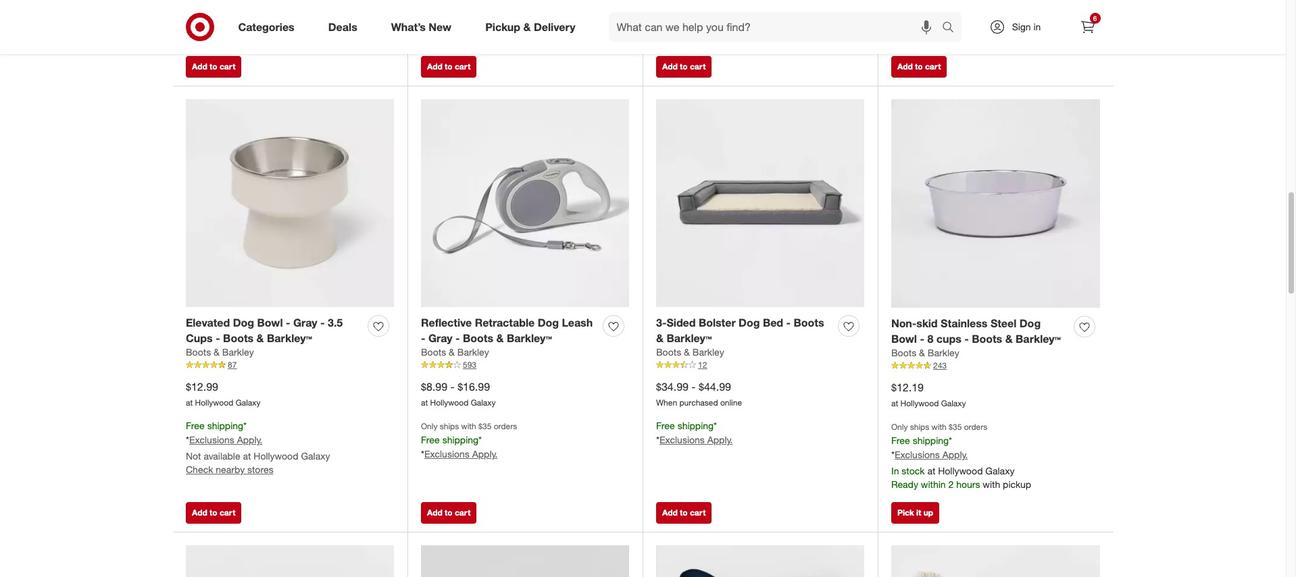 Task type: describe. For each thing, give the bounding box(es) containing it.
exclusions inside only ships with $35 orders free shipping * * exclusions apply. in stock at  hollywood galaxy ready within 2 hours with pickup
[[895, 450, 940, 461]]

at inside $12.99 at hollywood galaxy
[[186, 398, 193, 408]]

dog inside 'elevated dog bowl - gray - 3.5 cups - boots & barkley™'
[[233, 316, 254, 330]]

boots down 'reflective'
[[421, 347, 446, 358]]

pickup & delivery link
[[474, 12, 592, 42]]

boots & barkley link for boots
[[421, 346, 489, 360]]

apply. inside the * exclusions apply. not available at hollywood galaxy check nearby stores
[[707, 3, 733, 14]]

apply. inside only ships with $35 orders free shipping * * exclusions apply. in stock at  hollywood galaxy ready within 2 hours with pickup
[[943, 450, 968, 461]]

& down elevated
[[214, 347, 220, 358]]

sign
[[1012, 21, 1031, 32]]

at inside only ships with $35 orders free shipping * * exclusions apply. in stock at  hollywood galaxy ready within 2 hours with pickup
[[928, 466, 936, 477]]

& down skid
[[919, 348, 925, 359]]

$12.99
[[186, 380, 218, 394]]

pickup
[[485, 20, 520, 34]]

check inside the free shipping * * exclusions apply. not available at hollywood galaxy check nearby stores
[[186, 464, 213, 476]]

what's
[[391, 20, 426, 34]]

gray inside reflective retractable dog leash - gray - boots & barkley™
[[428, 332, 453, 345]]

with for $16.99
[[461, 422, 476, 432]]

barkley™ inside 3-sided bolster dog bed - boots & barkley™
[[667, 332, 712, 345]]

6 link
[[1073, 12, 1103, 42]]

3.5
[[328, 316, 343, 330]]

cups
[[937, 332, 962, 346]]

available inside the free shipping * * exclusions apply. not available at hollywood galaxy check nearby stores
[[204, 451, 240, 462]]

boots down non-
[[891, 348, 917, 359]]

stainless
[[941, 317, 988, 330]]

in
[[891, 466, 899, 477]]

* inside the * exclusions apply. not available at hollywood galaxy check nearby stores
[[656, 3, 660, 14]]

boots down 3- at the bottom of page
[[656, 347, 681, 358]]

check nearby stores button for check
[[656, 32, 744, 45]]

skid
[[917, 317, 938, 330]]

12
[[698, 361, 707, 371]]

barkley for &
[[457, 347, 489, 358]]

galaxy inside $12.99 at hollywood galaxy
[[236, 398, 261, 408]]

leash
[[562, 316, 593, 330]]

barkley for barkley™
[[693, 347, 724, 358]]

shipping inside the free shipping * * exclusions apply. not available at hollywood galaxy check nearby stores
[[207, 421, 243, 432]]

apply. inside the free shipping * * exclusions apply. not available at hollywood galaxy check nearby stores
[[237, 435, 262, 446]]

only ships with $35 orders free shipping * * exclusions apply.
[[421, 422, 517, 460]]

reflective retractable dog leash - gray - boots & barkley™ link
[[421, 315, 597, 346]]

steel
[[991, 317, 1017, 330]]

not available at hollywood galaxy
[[421, 19, 565, 31]]

nearby inside the * exclusions apply. not available at hollywood galaxy check nearby stores
[[686, 33, 715, 44]]

hollywood inside $8.99 - $16.99 at hollywood galaxy
[[430, 398, 469, 408]]

bed
[[763, 316, 783, 330]]

elevated dog bowl - gray - 3.5 cups - boots & barkley™
[[186, 316, 343, 345]]

$35 for $16.99
[[479, 422, 492, 432]]

bowl inside 'non-skid stainless steel dog bowl - 8 cups - boots & barkley™'
[[891, 332, 917, 346]]

& down sided
[[684, 347, 690, 358]]

243
[[933, 361, 947, 371]]

boots & barkley for boots
[[421, 347, 489, 358]]

categories link
[[227, 12, 311, 42]]

1 horizontal spatial not
[[421, 19, 436, 31]]

elevated
[[186, 316, 230, 330]]

new
[[429, 20, 452, 34]]

galaxy inside the free shipping * * exclusions apply. not available at hollywood galaxy check nearby stores
[[301, 451, 330, 462]]

cups
[[186, 332, 213, 345]]

ships for $16.99
[[440, 422, 459, 432]]

exclusions inside the free shipping * * exclusions apply. not available at hollywood galaxy check nearby stores
[[189, 435, 234, 446]]

593 link
[[421, 360, 629, 372]]

- inside $34.99 - $44.99 when purchased online
[[692, 380, 696, 394]]

stores inside the free shipping * * exclusions apply. not available at hollywood galaxy check nearby stores
[[247, 464, 273, 476]]

87 link
[[186, 360, 394, 372]]

2
[[949, 479, 954, 491]]

exclusions inside the * exclusions apply. not available at hollywood galaxy check nearby stores
[[660, 3, 705, 14]]

within
[[921, 479, 946, 491]]

12 link
[[656, 360, 864, 372]]

galaxy inside only ships with $35 orders free shipping * * exclusions apply. in stock at  hollywood galaxy ready within 2 hours with pickup
[[986, 466, 1015, 477]]

it
[[917, 508, 921, 518]]

barkley™ inside 'non-skid stainless steel dog bowl - 8 cups - boots & barkley™'
[[1016, 332, 1061, 346]]

boots & barkley link for cups
[[186, 346, 254, 360]]

free inside only ships with $35 orders free shipping * * exclusions apply. in stock at  hollywood galaxy ready within 2 hours with pickup
[[891, 436, 910, 447]]

stock
[[902, 466, 925, 477]]

* exclusions apply. not available at hollywood galaxy check nearby stores
[[656, 3, 801, 44]]

free inside only ships with $35 orders free shipping * * exclusions apply.
[[421, 435, 440, 446]]

bolster
[[699, 316, 736, 330]]

boots & barkley for cups
[[186, 347, 254, 358]]

free inside the free shipping * * exclusions apply. not available at hollywood galaxy check nearby stores
[[186, 421, 205, 432]]

boots inside 'non-skid stainless steel dog bowl - 8 cups - boots & barkley™'
[[972, 332, 1002, 346]]

up
[[924, 508, 934, 518]]

deals
[[328, 20, 357, 34]]

hours
[[956, 479, 980, 491]]

$16.99
[[458, 380, 490, 394]]

pick it up button
[[891, 503, 940, 524]]

only for -
[[421, 422, 438, 432]]

non-
[[891, 317, 917, 330]]

$8.99 - $16.99 at hollywood galaxy
[[421, 380, 496, 408]]

$8.99
[[421, 380, 447, 394]]

pickup & delivery
[[485, 20, 576, 34]]

only ships with $35 orders free shipping * * exclusions apply. in stock at  hollywood galaxy ready within 2 hours with pickup
[[891, 423, 1031, 491]]

& inside reflective retractable dog leash - gray - boots & barkley™
[[496, 332, 504, 345]]

2 horizontal spatial with
[[983, 479, 1000, 491]]

hollywood inside the free shipping * * exclusions apply. not available at hollywood galaxy check nearby stores
[[254, 451, 298, 462]]

8
[[928, 332, 934, 346]]

& inside 'non-skid stainless steel dog bowl - 8 cups - boots & barkley™'
[[1005, 332, 1013, 346]]

ships for hollywood
[[910, 423, 929, 433]]

$12.19
[[891, 381, 924, 394]]

boots & barkley link for 8
[[891, 347, 960, 361]]

available inside the * exclusions apply. not available at hollywood galaxy check nearby stores
[[674, 19, 711, 31]]

hollywood inside $12.99 at hollywood galaxy
[[195, 398, 233, 408]]

at inside the * exclusions apply. not available at hollywood galaxy check nearby stores
[[713, 19, 721, 31]]

dog inside reflective retractable dog leash - gray - boots & barkley™
[[538, 316, 559, 330]]



Task type: vqa. For each thing, say whether or not it's contained in the screenshot.
'Pickup & Delivery' link
yes



Task type: locate. For each thing, give the bounding box(es) containing it.
$35
[[479, 422, 492, 432], [949, 423, 962, 433]]

boots & barkley link up the 12
[[656, 346, 724, 360]]

free down $8.99
[[421, 435, 440, 446]]

bowl down non-
[[891, 332, 917, 346]]

apply. inside only ships with $35 orders free shipping * * exclusions apply.
[[472, 449, 498, 460]]

0 vertical spatial gray
[[293, 316, 317, 330]]

& right pickup in the left top of the page
[[523, 20, 531, 34]]

ready
[[891, 479, 918, 491]]

in
[[1034, 21, 1041, 32]]

with for hollywood
[[932, 423, 947, 433]]

1 horizontal spatial only
[[891, 423, 908, 433]]

to
[[210, 61, 217, 71], [445, 61, 453, 71], [680, 61, 688, 71], [915, 61, 923, 71], [210, 508, 217, 518], [445, 508, 453, 518], [680, 508, 688, 518]]

& down 3- at the bottom of page
[[656, 332, 664, 345]]

593
[[463, 361, 477, 371]]

bowl inside 'elevated dog bowl - gray - 3.5 cups - boots & barkley™'
[[257, 316, 283, 330]]

ships inside only ships with $35 orders free shipping * * exclusions apply.
[[440, 422, 459, 432]]

orders for hollywood
[[964, 423, 988, 433]]

1 horizontal spatial stores
[[718, 33, 744, 44]]

& inside 'elevated dog bowl - gray - 3.5 cups - boots & barkley™'
[[257, 332, 264, 345]]

orders inside only ships with $35 orders free shipping * * exclusions apply.
[[494, 422, 517, 432]]

1 horizontal spatial gray
[[428, 332, 453, 345]]

boots up 87
[[223, 332, 254, 345]]

barkley for cups
[[928, 348, 960, 359]]

$35 down $16.99
[[479, 422, 492, 432]]

0 horizontal spatial not
[[186, 451, 201, 462]]

what's new
[[391, 20, 452, 34]]

boots & barkley up 593
[[421, 347, 489, 358]]

galaxy inside the * exclusions apply. not available at hollywood galaxy check nearby stores
[[771, 19, 801, 31]]

search
[[936, 21, 968, 35]]

pet cave dog & cat bed - xs - gray - boots & barkley™ image
[[186, 546, 394, 578], [186, 546, 394, 578]]

dog left leash
[[538, 316, 559, 330]]

& up 87 "link"
[[257, 332, 264, 345]]

at inside $12.19 at hollywood galaxy
[[891, 399, 898, 409]]

& down 'reflective'
[[449, 347, 455, 358]]

dog inside 3-sided bolster dog bed - boots & barkley™
[[739, 316, 760, 330]]

boots & barkley link up 87
[[186, 346, 254, 360]]

apply. inside free shipping * * exclusions apply.
[[707, 435, 733, 446]]

3-sided bolster dog bed - boots & barkley™
[[656, 316, 824, 345]]

ships down $12.19 at hollywood galaxy
[[910, 423, 929, 433]]

boots & barkley link
[[186, 346, 254, 360], [421, 346, 489, 360], [656, 346, 724, 360], [891, 347, 960, 361]]

free
[[186, 421, 205, 432], [656, 421, 675, 432], [421, 435, 440, 446], [891, 436, 910, 447]]

barkley™ up 593 "link"
[[507, 332, 552, 345]]

barkley for -
[[222, 347, 254, 358]]

apply.
[[707, 3, 733, 14], [237, 435, 262, 446], [707, 435, 733, 446], [472, 449, 498, 460], [943, 450, 968, 461]]

boots & barkley link for &
[[656, 346, 724, 360]]

0 vertical spatial bowl
[[257, 316, 283, 330]]

What can we help you find? suggestions appear below search field
[[609, 12, 945, 42]]

& down retractable
[[496, 332, 504, 345]]

barkley™ inside 'elevated dog bowl - gray - 3.5 cups - boots & barkley™'
[[267, 332, 312, 345]]

galaxy
[[536, 19, 565, 31], [771, 19, 801, 31], [236, 398, 261, 408], [471, 398, 496, 408], [941, 399, 966, 409], [301, 451, 330, 462], [986, 466, 1015, 477]]

3-sided bolster dog bed - boots & barkley™ image
[[656, 100, 864, 308], [656, 100, 864, 308]]

elevated dog bowl - gray - 3.5 cups - boots & barkley™ image
[[186, 100, 394, 308], [186, 100, 394, 308]]

sign in
[[1012, 21, 1041, 32]]

1 vertical spatial nearby
[[216, 464, 245, 476]]

not
[[421, 19, 436, 31], [656, 19, 672, 31], [186, 451, 201, 462]]

3-sided bolster dog bed - boots & barkley™ link
[[656, 315, 833, 346]]

$34.99 - $44.99 when purchased online
[[656, 380, 742, 408]]

with down $12.19 at hollywood galaxy
[[932, 423, 947, 433]]

when
[[656, 398, 677, 408]]

&
[[523, 20, 531, 34], [257, 332, 264, 345], [496, 332, 504, 345], [656, 332, 664, 345], [1005, 332, 1013, 346], [214, 347, 220, 358], [449, 347, 455, 358], [684, 347, 690, 358], [919, 348, 925, 359]]

what's new link
[[380, 12, 468, 42]]

boots up 593
[[463, 332, 493, 345]]

orders down $12.19 at hollywood galaxy
[[964, 423, 988, 433]]

exclusions
[[660, 3, 705, 14], [189, 435, 234, 446], [660, 435, 705, 446], [424, 449, 470, 460], [895, 450, 940, 461]]

at inside the free shipping * * exclusions apply. not available at hollywood galaxy check nearby stores
[[243, 451, 251, 462]]

bowl up 87 "link"
[[257, 316, 283, 330]]

barkley up 593
[[457, 347, 489, 358]]

0 horizontal spatial bowl
[[257, 316, 283, 330]]

add to cart button
[[186, 56, 242, 78], [421, 56, 477, 78], [656, 56, 712, 78], [891, 56, 947, 78], [186, 503, 242, 524], [421, 503, 477, 524], [656, 503, 712, 524]]

free shipping * * exclusions apply. not available at hollywood galaxy check nearby stores
[[186, 421, 330, 476]]

barkley™ up 87 "link"
[[267, 332, 312, 345]]

dog inside 'non-skid stainless steel dog bowl - 8 cups - boots & barkley™'
[[1020, 317, 1041, 330]]

dog left bed
[[739, 316, 760, 330]]

$34.99
[[656, 380, 689, 394]]

pick
[[898, 508, 914, 518]]

3-
[[656, 316, 667, 330]]

boots & barkley down 8 on the bottom right
[[891, 348, 960, 359]]

non-skid stainless steel dog bowl - 8 cups - boots & barkley™ link
[[891, 316, 1069, 347]]

barkley™ down the steel
[[1016, 332, 1061, 346]]

shipping inside only ships with $35 orders free shipping * * exclusions apply.
[[442, 435, 479, 446]]

boots & barkley up 87
[[186, 347, 254, 358]]

check inside the * exclusions apply. not available at hollywood galaxy check nearby stores
[[656, 33, 684, 44]]

6
[[1093, 14, 1097, 22]]

orders inside only ships with $35 orders free shipping * * exclusions apply. in stock at  hollywood galaxy ready within 2 hours with pickup
[[964, 423, 988, 433]]

barkley up 87
[[222, 347, 254, 358]]

0 horizontal spatial check
[[186, 464, 213, 476]]

retractable
[[475, 316, 535, 330]]

only inside only ships with $35 orders free shipping * * exclusions apply.
[[421, 422, 438, 432]]

1 horizontal spatial available
[[439, 19, 476, 31]]

free down the $12.99
[[186, 421, 205, 432]]

boots down cups
[[186, 347, 211, 358]]

shipping inside only ships with $35 orders free shipping * * exclusions apply. in stock at  hollywood galaxy ready within 2 hours with pickup
[[913, 436, 949, 447]]

0 horizontal spatial gray
[[293, 316, 317, 330]]

available
[[439, 19, 476, 31], [674, 19, 711, 31], [204, 451, 240, 462]]

$12.19 at hollywood galaxy
[[891, 381, 966, 409]]

ships
[[440, 422, 459, 432], [910, 423, 929, 433]]

categories
[[238, 20, 294, 34]]

dog
[[233, 316, 254, 330], [538, 316, 559, 330], [739, 316, 760, 330], [1020, 317, 1041, 330]]

0 horizontal spatial ships
[[440, 422, 459, 432]]

boots & barkley link up 593
[[421, 346, 489, 360]]

only for at
[[891, 423, 908, 433]]

0 horizontal spatial $35
[[479, 422, 492, 432]]

1 horizontal spatial $35
[[949, 423, 962, 433]]

0 horizontal spatial with
[[461, 422, 476, 432]]

reflective
[[421, 316, 472, 330]]

delivery
[[534, 20, 576, 34]]

exclusions inside only ships with $35 orders free shipping * * exclusions apply.
[[424, 449, 470, 460]]

reflective retractable dog leash - gray - boots & barkley™
[[421, 316, 593, 345]]

gray left 3.5
[[293, 316, 317, 330]]

87
[[228, 361, 237, 371]]

1 horizontal spatial ships
[[910, 423, 929, 433]]

1 horizontal spatial nearby
[[686, 33, 715, 44]]

non-skid stainless steel dog bowl - 8 cups - boots & barkley™ image
[[891, 100, 1100, 308], [891, 100, 1100, 308]]

1 vertical spatial check
[[186, 464, 213, 476]]

$35 inside only ships with $35 orders free shipping * * exclusions apply.
[[479, 422, 492, 432]]

online
[[720, 398, 742, 408]]

0 vertical spatial stores
[[718, 33, 744, 44]]

with right hours on the bottom right of the page
[[983, 479, 1000, 491]]

$35 inside only ships with $35 orders free shipping * * exclusions apply. in stock at  hollywood galaxy ready within 2 hours with pickup
[[949, 423, 962, 433]]

orders down $8.99 - $16.99 at hollywood galaxy
[[494, 422, 517, 432]]

exclusions inside free shipping * * exclusions apply.
[[660, 435, 705, 446]]

2 horizontal spatial not
[[656, 19, 672, 31]]

1 vertical spatial check nearby stores button
[[186, 464, 273, 477]]

barkley
[[222, 347, 254, 358], [457, 347, 489, 358], [693, 347, 724, 358], [928, 348, 960, 359]]

0 horizontal spatial nearby
[[216, 464, 245, 476]]

only
[[421, 422, 438, 432], [891, 423, 908, 433]]

shipping up "stock" on the right bottom of the page
[[913, 436, 949, 447]]

dog bowl with resist pattern - matte white - 6cup - boots & barkley™ image
[[421, 546, 629, 578], [421, 546, 629, 578]]

barkley up the 12
[[693, 347, 724, 358]]

barkley™ inside reflective retractable dog leash - gray - boots & barkley™
[[507, 332, 552, 345]]

boots down the steel
[[972, 332, 1002, 346]]

ships down $8.99 - $16.99 at hollywood galaxy
[[440, 422, 459, 432]]

with inside only ships with $35 orders free shipping * * exclusions apply.
[[461, 422, 476, 432]]

galaxy inside $8.99 - $16.99 at hollywood galaxy
[[471, 398, 496, 408]]

shipping down "purchased"
[[678, 421, 714, 432]]

sided
[[667, 316, 696, 330]]

with down $8.99 - $16.99 at hollywood galaxy
[[461, 422, 476, 432]]

0 horizontal spatial only
[[421, 422, 438, 432]]

0 horizontal spatial available
[[204, 451, 240, 462]]

at
[[478, 19, 486, 31], [713, 19, 721, 31], [186, 398, 193, 408], [421, 398, 428, 408], [891, 399, 898, 409], [243, 451, 251, 462], [928, 466, 936, 477]]

0 horizontal spatial check nearby stores button
[[186, 464, 273, 477]]

- inside $8.99 - $16.99 at hollywood galaxy
[[450, 380, 455, 394]]

stores
[[718, 33, 744, 44], [247, 464, 273, 476]]

non-skid stainless steel dog bowl - 8 cups - boots & barkley™
[[891, 317, 1061, 346]]

$35 down $12.19 at hollywood galaxy
[[949, 423, 962, 433]]

$44.99
[[699, 380, 731, 394]]

koala & eucalyptus dog toy set - 2pk - boots & barkley™ image
[[891, 546, 1100, 578], [891, 546, 1100, 578]]

boots inside 3-sided bolster dog bed - boots & barkley™
[[794, 316, 824, 330]]

gray inside 'elevated dog bowl - gray - 3.5 cups - boots & barkley™'
[[293, 316, 317, 330]]

at inside $8.99 - $16.99 at hollywood galaxy
[[421, 398, 428, 408]]

1 horizontal spatial bowl
[[891, 332, 917, 346]]

elevated dog bowl - gray - 3.5 cups - boots & barkley™ link
[[186, 315, 362, 346]]

$35 for hollywood
[[949, 423, 962, 433]]

galaxy inside $12.19 at hollywood galaxy
[[941, 399, 966, 409]]

0 horizontal spatial stores
[[247, 464, 273, 476]]

0 vertical spatial nearby
[[686, 33, 715, 44]]

hollywood
[[489, 19, 534, 31], [724, 19, 769, 31], [195, 398, 233, 408], [430, 398, 469, 408], [901, 399, 939, 409], [254, 451, 298, 462], [938, 466, 983, 477]]

1 horizontal spatial check nearby stores button
[[656, 32, 744, 45]]

free up in
[[891, 436, 910, 447]]

0 vertical spatial check nearby stores button
[[656, 32, 744, 45]]

shipping down $8.99 - $16.99 at hollywood galaxy
[[442, 435, 479, 446]]

check
[[656, 33, 684, 44], [186, 464, 213, 476]]

sign in link
[[978, 12, 1062, 42]]

not inside the * exclusions apply. not available at hollywood galaxy check nearby stores
[[656, 19, 672, 31]]

stores inside the * exclusions apply. not available at hollywood galaxy check nearby stores
[[718, 33, 744, 44]]

boots & barkley up the 12
[[656, 347, 724, 358]]

dog right the steel
[[1020, 317, 1041, 330]]

free inside free shipping * * exclusions apply.
[[656, 421, 675, 432]]

nearby
[[686, 33, 715, 44], [216, 464, 245, 476]]

1 horizontal spatial with
[[932, 423, 947, 433]]

barkley up the 243
[[928, 348, 960, 359]]

1 vertical spatial bowl
[[891, 332, 917, 346]]

1 vertical spatial gray
[[428, 332, 453, 345]]

shipping
[[207, 421, 243, 432], [678, 421, 714, 432], [442, 435, 479, 446], [913, 436, 949, 447]]

add
[[192, 61, 207, 71], [427, 61, 443, 71], [662, 61, 678, 71], [898, 61, 913, 71], [192, 508, 207, 518], [427, 508, 443, 518], [662, 508, 678, 518]]

$12.99 at hollywood galaxy
[[186, 380, 261, 408]]

dog right elevated
[[233, 316, 254, 330]]

shipping inside free shipping * * exclusions apply.
[[678, 421, 714, 432]]

boots & barkley link down 8 on the bottom right
[[891, 347, 960, 361]]

hollywood inside $12.19 at hollywood galaxy
[[901, 399, 939, 409]]

boots right bed
[[794, 316, 824, 330]]

pick it up
[[898, 508, 934, 518]]

boots & barkley for &
[[656, 347, 724, 358]]

orders
[[494, 422, 517, 432], [964, 423, 988, 433]]

1 horizontal spatial check
[[656, 33, 684, 44]]

- inside 3-sided bolster dog bed - boots & barkley™
[[786, 316, 791, 330]]

hollywood inside only ships with $35 orders free shipping * * exclusions apply. in stock at  hollywood galaxy ready within 2 hours with pickup
[[938, 466, 983, 477]]

2 horizontal spatial available
[[674, 19, 711, 31]]

gray down 'reflective'
[[428, 332, 453, 345]]

barkley™ down sided
[[667, 332, 712, 345]]

only down the $12.19
[[891, 423, 908, 433]]

nearby inside the free shipping * * exclusions apply. not available at hollywood galaxy check nearby stores
[[216, 464, 245, 476]]

& inside 3-sided bolster dog bed - boots & barkley™
[[656, 332, 664, 345]]

pickup
[[1003, 479, 1031, 491]]

boots inside reflective retractable dog leash - gray - boots & barkley™
[[463, 332, 493, 345]]

boots inside 'elevated dog bowl - gray - 3.5 cups - boots & barkley™'
[[223, 332, 254, 345]]

0 horizontal spatial orders
[[494, 422, 517, 432]]

boots & barkley for 8
[[891, 348, 960, 359]]

ships inside only ships with $35 orders free shipping * * exclusions apply. in stock at  hollywood galaxy ready within 2 hours with pickup
[[910, 423, 929, 433]]

add to cart
[[192, 61, 235, 71], [427, 61, 471, 71], [662, 61, 706, 71], [898, 61, 941, 71], [192, 508, 235, 518], [427, 508, 471, 518], [662, 508, 706, 518]]

shipping down $12.99 at hollywood galaxy
[[207, 421, 243, 432]]

hollywood inside the * exclusions apply. not available at hollywood galaxy check nearby stores
[[724, 19, 769, 31]]

0 vertical spatial check
[[656, 33, 684, 44]]

free shipping * * exclusions apply.
[[656, 421, 733, 446]]

243 link
[[891, 361, 1100, 372]]

-
[[286, 316, 290, 330], [320, 316, 325, 330], [786, 316, 791, 330], [216, 332, 220, 345], [421, 332, 425, 345], [456, 332, 460, 345], [920, 332, 925, 346], [965, 332, 969, 346], [450, 380, 455, 394], [692, 380, 696, 394]]

check nearby stores button
[[656, 32, 744, 45], [186, 464, 273, 477]]

check nearby stores button for at
[[186, 464, 273, 477]]

purchased
[[680, 398, 718, 408]]

only down $8.99
[[421, 422, 438, 432]]

only inside only ships with $35 orders free shipping * * exclusions apply. in stock at  hollywood galaxy ready within 2 hours with pickup
[[891, 423, 908, 433]]

with
[[461, 422, 476, 432], [932, 423, 947, 433], [983, 479, 1000, 491]]

deals link
[[317, 12, 374, 42]]

*
[[656, 3, 660, 14], [243, 421, 247, 432], [714, 421, 717, 432], [186, 435, 189, 446], [656, 435, 660, 446], [479, 435, 482, 446], [949, 436, 952, 447], [421, 449, 424, 460], [891, 450, 895, 461]]

boots
[[794, 316, 824, 330], [223, 332, 254, 345], [463, 332, 493, 345], [972, 332, 1002, 346], [186, 347, 211, 358], [421, 347, 446, 358], [656, 347, 681, 358], [891, 348, 917, 359]]

not inside the free shipping * * exclusions apply. not available at hollywood galaxy check nearby stores
[[186, 451, 201, 462]]

1 horizontal spatial orders
[[964, 423, 988, 433]]

free down when
[[656, 421, 675, 432]]

reflective retractable dog leash - gray - boots & barkley™ image
[[421, 100, 629, 308], [421, 100, 629, 308]]

search button
[[936, 12, 968, 45]]

1 vertical spatial stores
[[247, 464, 273, 476]]

comfort reflective double stitch dog leash - boots & barkley™ image
[[656, 546, 864, 578], [656, 546, 864, 578]]

orders for $16.99
[[494, 422, 517, 432]]

& down the steel
[[1005, 332, 1013, 346]]



